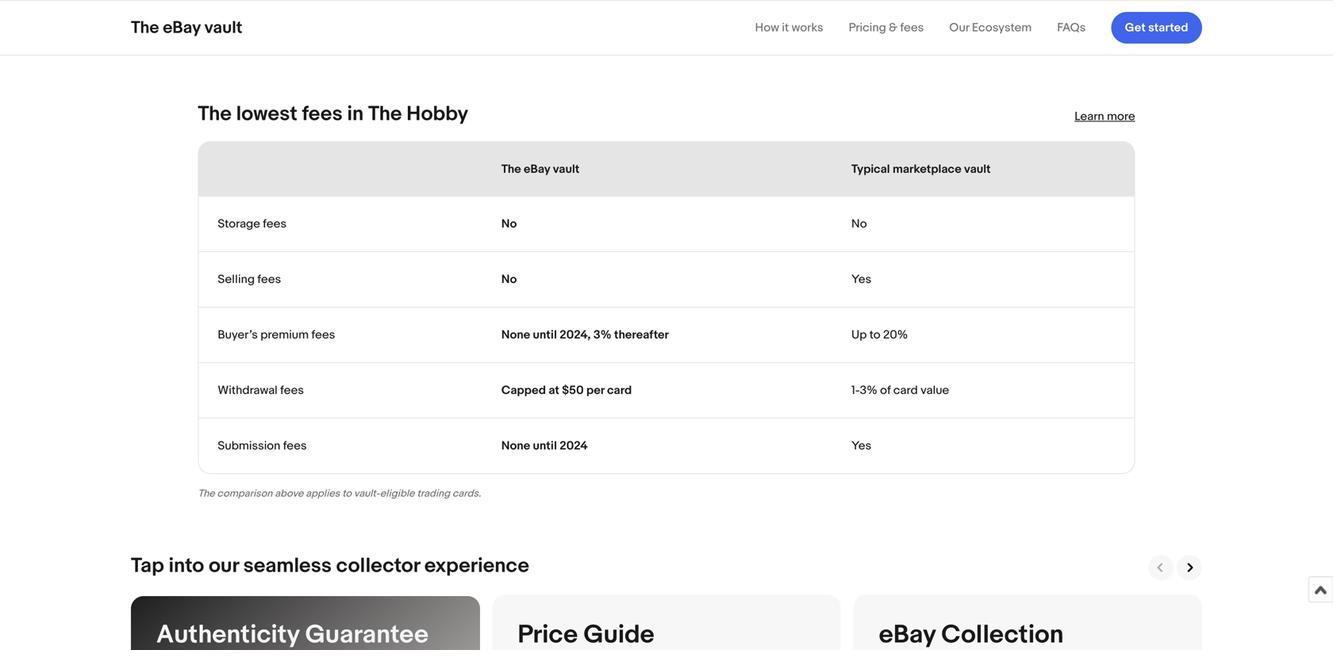 Task type: describe. For each thing, give the bounding box(es) containing it.
ebay vault collector experience image
[[667, 0, 1202, 49]]

capped at $50 per card
[[502, 384, 632, 398]]

started
[[1149, 21, 1189, 35]]

storage fees
[[218, 217, 287, 231]]

at
[[549, 384, 560, 398]]

value
[[921, 384, 949, 398]]

until for 2024,
[[533, 328, 557, 342]]

get started
[[1125, 21, 1189, 35]]

above
[[275, 488, 304, 500]]

selling
[[218, 273, 255, 287]]

capped
[[502, 384, 546, 398]]

it
[[782, 21, 789, 35]]

more
[[1107, 110, 1135, 124]]

marketplace
[[893, 162, 962, 177]]

cards.
[[452, 488, 481, 500]]

authenticity guarantee image
[[131, 597, 480, 651]]

0 vertical spatial ebay
[[163, 17, 201, 38]]

trading
[[417, 488, 450, 500]]

none until 2024, 3% thereafter
[[502, 328, 669, 342]]

eligible
[[380, 488, 415, 500]]

storage
[[218, 217, 260, 231]]

2024
[[560, 439, 588, 454]]

1 horizontal spatial ebay
[[524, 162, 550, 177]]

https://ir.ebaystatic.com/cr/v/c01/vault/ecosystem price guide.jpg image
[[492, 597, 841, 651]]

pricing
[[849, 21, 886, 35]]

no for no
[[502, 217, 517, 231]]

none until 2024
[[502, 439, 588, 454]]

works
[[792, 21, 824, 35]]

yes for no
[[852, 273, 872, 287]]

fees right submission
[[283, 439, 307, 454]]

get started link
[[1111, 12, 1202, 44]]

until for 2024
[[533, 439, 557, 454]]

buyer's premium fees
[[218, 328, 335, 342]]

1-
[[852, 384, 860, 398]]

carousel navigation element
[[1145, 556, 1202, 581]]

none for none until 2024
[[502, 439, 530, 454]]

1 vertical spatial the ebay vault
[[502, 162, 580, 177]]

withdrawal
[[218, 384, 278, 398]]

https://ir.ebaystatic.com/cr/v/c01/vault/ecosystem collection.jpg image
[[854, 597, 1202, 651]]

1-3% of card value
[[852, 384, 949, 398]]

0 horizontal spatial the ebay vault
[[131, 17, 242, 38]]

yes for none until 2024
[[852, 439, 872, 454]]

tap into our seamless collector experience
[[131, 554, 529, 579]]

submission fees
[[218, 439, 307, 454]]

fees right selling
[[257, 273, 281, 287]]

next image
[[1183, 561, 1197, 575]]

our ecosystem link
[[950, 21, 1032, 35]]

experience
[[425, 554, 529, 579]]



Task type: vqa. For each thing, say whether or not it's contained in the screenshot.
the right 3%
yes



Task type: locate. For each thing, give the bounding box(es) containing it.
yes up up
[[852, 273, 872, 287]]

the ebay vault
[[131, 17, 242, 38], [502, 162, 580, 177]]

2 until from the top
[[533, 439, 557, 454]]

faqs link
[[1057, 21, 1086, 35]]

1 horizontal spatial vault
[[553, 162, 580, 177]]

$50
[[562, 384, 584, 398]]

typical
[[852, 162, 890, 177]]

1 none from the top
[[502, 328, 530, 342]]

vault
[[204, 17, 242, 38], [553, 162, 580, 177], [964, 162, 991, 177]]

ebay
[[163, 17, 201, 38], [524, 162, 550, 177]]

0 vertical spatial 3%
[[594, 328, 612, 342]]

group
[[131, 594, 1202, 651]]

fees right storage
[[263, 217, 287, 231]]

seamless
[[243, 554, 332, 579]]

2 none from the top
[[502, 439, 530, 454]]

3% right 2024,
[[594, 328, 612, 342]]

fees left in
[[302, 102, 343, 127]]

how it works link
[[755, 21, 824, 35]]

thereafter
[[614, 328, 669, 342]]

selling fees
[[218, 273, 281, 287]]

1 vertical spatial ebay
[[524, 162, 550, 177]]

up to 20%
[[852, 328, 908, 342]]

20%
[[883, 328, 908, 342]]

none down capped
[[502, 439, 530, 454]]

submission
[[218, 439, 280, 454]]

ecosystem
[[972, 21, 1032, 35]]

fees
[[900, 21, 924, 35], [302, 102, 343, 127], [263, 217, 287, 231], [257, 273, 281, 287], [312, 328, 335, 342], [280, 384, 304, 398], [283, 439, 307, 454]]

&
[[889, 21, 898, 35]]

1 until from the top
[[533, 328, 557, 342]]

pricing & fees
[[849, 21, 924, 35]]

lowest
[[236, 102, 298, 127]]

the
[[131, 17, 159, 38], [198, 102, 232, 127], [368, 102, 402, 127], [502, 162, 521, 177], [198, 488, 215, 500]]

our ecosystem
[[950, 21, 1032, 35]]

0 vertical spatial yes
[[852, 273, 872, 287]]

until left 2024,
[[533, 328, 557, 342]]

0 horizontal spatial 3%
[[594, 328, 612, 342]]

none for none until 2024, 3% thereafter
[[502, 328, 530, 342]]

3%
[[594, 328, 612, 342], [860, 384, 878, 398]]

2 yes from the top
[[852, 439, 872, 454]]

learn
[[1075, 110, 1105, 124]]

comparison
[[217, 488, 273, 500]]

typical marketplace vault
[[852, 162, 991, 177]]

1 horizontal spatial the ebay vault
[[502, 162, 580, 177]]

yes down 1-
[[852, 439, 872, 454]]

2 horizontal spatial vault
[[964, 162, 991, 177]]

our
[[209, 554, 239, 579]]

to
[[870, 328, 881, 342], [342, 488, 352, 500]]

buyer's
[[218, 328, 258, 342]]

fees right &
[[900, 21, 924, 35]]

0 vertical spatial until
[[533, 328, 557, 342]]

our
[[950, 21, 969, 35]]

1 yes from the top
[[852, 273, 872, 287]]

in
[[347, 102, 364, 127]]

1 vertical spatial 3%
[[860, 384, 878, 398]]

to left the vault-
[[342, 488, 352, 500]]

of
[[880, 384, 891, 398]]

no for yes
[[502, 273, 517, 287]]

to right up
[[870, 328, 881, 342]]

card right of
[[894, 384, 918, 398]]

0 horizontal spatial ebay
[[163, 17, 201, 38]]

0 horizontal spatial vault
[[204, 17, 242, 38]]

tap
[[131, 554, 164, 579]]

1 vertical spatial none
[[502, 439, 530, 454]]

1 vertical spatial yes
[[852, 439, 872, 454]]

withdrawal fees
[[218, 384, 304, 398]]

card
[[607, 384, 632, 398], [894, 384, 918, 398]]

learn more link
[[1075, 110, 1135, 124]]

how
[[755, 21, 779, 35]]

0 vertical spatial none
[[502, 328, 530, 342]]

1 vertical spatial until
[[533, 439, 557, 454]]

0 vertical spatial to
[[870, 328, 881, 342]]

none up capped
[[502, 328, 530, 342]]

premium
[[261, 328, 309, 342]]

collector
[[336, 554, 420, 579]]

the comparison above applies to vault-eligible trading cards.
[[198, 488, 481, 500]]

applies
[[306, 488, 340, 500]]

2 card from the left
[[894, 384, 918, 398]]

1 card from the left
[[607, 384, 632, 398]]

yes
[[852, 273, 872, 287], [852, 439, 872, 454]]

faqs
[[1057, 21, 1086, 35]]

0 horizontal spatial to
[[342, 488, 352, 500]]

hobby
[[407, 102, 468, 127]]

previous image
[[1154, 561, 1168, 575]]

0 horizontal spatial card
[[607, 384, 632, 398]]

no
[[502, 217, 517, 231], [852, 217, 867, 231], [502, 273, 517, 287]]

how it works
[[755, 21, 824, 35]]

vault-
[[354, 488, 380, 500]]

2024,
[[560, 328, 591, 342]]

card right per in the left of the page
[[607, 384, 632, 398]]

1 horizontal spatial 3%
[[860, 384, 878, 398]]

until
[[533, 328, 557, 342], [533, 439, 557, 454]]

1 horizontal spatial card
[[894, 384, 918, 398]]

learn more
[[1075, 110, 1135, 124]]

fees right premium
[[312, 328, 335, 342]]

until left 2024
[[533, 439, 557, 454]]

1 vertical spatial to
[[342, 488, 352, 500]]

into
[[169, 554, 204, 579]]

per
[[587, 384, 605, 398]]

pricing & fees link
[[849, 21, 924, 35]]

0 vertical spatial the ebay vault
[[131, 17, 242, 38]]

fees right the withdrawal
[[280, 384, 304, 398]]

1 horizontal spatial to
[[870, 328, 881, 342]]

the lowest fees in the hobby
[[198, 102, 468, 127]]

up
[[852, 328, 867, 342]]

none
[[502, 328, 530, 342], [502, 439, 530, 454]]

get
[[1125, 21, 1146, 35]]

3% left of
[[860, 384, 878, 398]]



